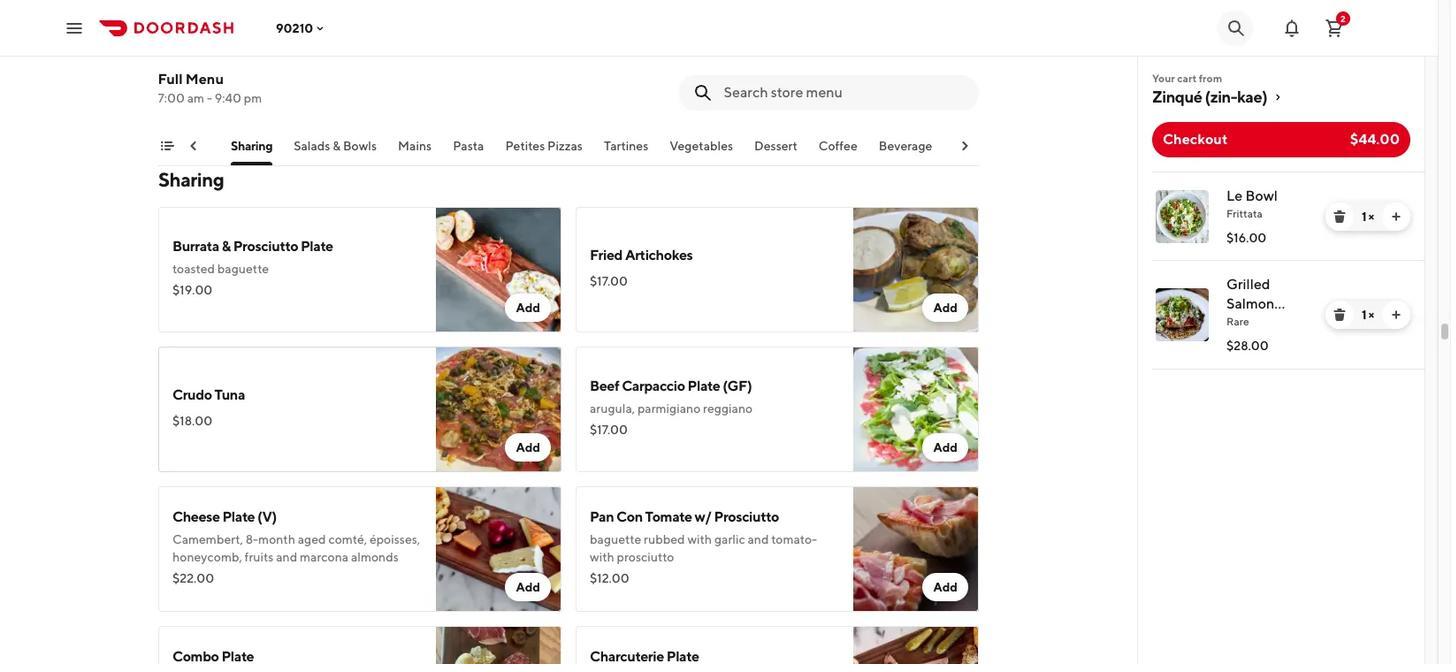 Task type: describe. For each thing, give the bounding box(es) containing it.
grilled salmon plate (gf) image
[[1156, 288, 1209, 341]]

le bowl frittata
[[1227, 188, 1278, 220]]

checkout
[[1163, 131, 1228, 148]]

hot
[[954, 139, 976, 153]]

your
[[1153, 72, 1175, 85]]

0 vertical spatial with
[[688, 533, 712, 547]]

beef carpaccio plate (gf) arugula, parmigiano reggiano $17.00
[[590, 378, 753, 437]]

open menu image
[[64, 17, 85, 38]]

beef carpaccio plate (gf) image
[[854, 347, 979, 472]]

plate inside grilled salmon plate (gf)
[[1227, 315, 1261, 332]]

(zin-
[[1205, 88, 1238, 106]]

fried
[[590, 247, 623, 264]]

tea
[[978, 139, 998, 153]]

combo plate image
[[436, 626, 562, 664]]

9:40
[[215, 91, 242, 105]]

add for w/
[[934, 580, 958, 594]]

burrata
[[172, 238, 219, 255]]

grilled
[[1227, 276, 1271, 293]]

month
[[258, 533, 295, 547]]

1 for grilled salmon plate (gf)
[[1362, 308, 1367, 322]]

camembert,
[[172, 533, 243, 547]]

1 vertical spatial sharing
[[158, 168, 224, 191]]

prosciutto inside burrata & prosciutto plate toasted baguette $19.00
[[233, 238, 298, 255]]

8-
[[246, 533, 258, 547]]

$28.00
[[1227, 339, 1269, 353]]

add for camembert,
[[516, 580, 540, 594]]

add for (gf)
[[934, 441, 958, 455]]

fried artichokes
[[590, 247, 693, 264]]

comté,
[[329, 533, 367, 547]]

plate inside burrata & prosciutto plate toasted baguette $19.00
[[301, 238, 333, 255]]

tapas
[[178, 139, 210, 153]]

full menu 7:00 am - 9:40 pm
[[158, 71, 263, 105]]

vegetables button
[[670, 137, 734, 165]]

reggiano
[[703, 402, 753, 416]]

beverage button
[[880, 137, 933, 165]]

w/
[[695, 509, 712, 525]]

pizzas
[[548, 139, 583, 153]]

prosciutto inside pan con tomate w/ prosciutto baguette rubbed with garlic and tomato- with prosciutto $12.00
[[714, 509, 779, 525]]

coffee button
[[819, 137, 858, 165]]

$18.00
[[172, 414, 212, 428]]

notification bell image
[[1282, 17, 1303, 38]]

small tapas
[[144, 139, 210, 153]]

crudo
[[172, 387, 212, 403]]

tartines button
[[605, 137, 649, 165]]

am
[[188, 91, 205, 105]]

and inside cheese plate (v) camembert, 8-month aged comté,  époisses, honeycomb, fruits and marcona almonds $22.00
[[276, 550, 297, 564]]

pan
[[590, 509, 614, 525]]

mains
[[399, 139, 432, 153]]

cheese inside cheese plate (v) camembert, 8-month aged comté,  époisses, honeycomb, fruits and marcona almonds $22.00
[[172, 509, 220, 525]]

pasta button
[[453, 137, 485, 165]]

and inside pan con tomate w/ prosciutto baguette rubbed with garlic and tomato- with prosciutto $12.00
[[748, 533, 769, 547]]

menu
[[186, 71, 224, 88]]

pan con tomate w/ prosciutto baguette rubbed with garlic and tomato- with prosciutto $12.00
[[590, 509, 817, 586]]

beef
[[590, 378, 620, 395]]

$16.00
[[1227, 231, 1267, 245]]

zinqué
[[1153, 88, 1203, 106]]

1 × for grilled salmon plate (gf)
[[1362, 308, 1375, 322]]

7:00
[[158, 91, 185, 105]]

remove item from cart image for grilled salmon plate (gf)
[[1333, 308, 1347, 322]]

× for le bowl
[[1369, 210, 1375, 224]]

honeycomb,
[[172, 550, 242, 564]]

tartines
[[605, 139, 649, 153]]

garlic
[[715, 533, 745, 547]]

baguette for &
[[217, 262, 269, 276]]

tomato-
[[772, 533, 817, 547]]

$19.00
[[172, 283, 213, 297]]

dessert
[[755, 139, 798, 153]]

con
[[617, 509, 643, 525]]

fruits
[[245, 550, 274, 564]]

dessert button
[[755, 137, 798, 165]]

arugula,
[[590, 402, 635, 416]]

add button for plate
[[505, 294, 551, 322]]

le
[[1227, 188, 1243, 204]]

add button for (gf)
[[923, 433, 969, 462]]

rubbed
[[644, 533, 685, 547]]

burrata & prosciutto plate toasted baguette $19.00
[[172, 238, 333, 297]]

crudo tuna
[[172, 387, 245, 403]]

petites
[[506, 139, 546, 153]]

zinqué (zin-kae) link
[[1153, 87, 1411, 108]]

0 horizontal spatial with
[[590, 550, 615, 564]]

potato cheese bricks image
[[436, 0, 562, 117]]

salmon
[[1227, 295, 1275, 312]]

0 horizontal spatial $12.00
[[172, 58, 212, 73]]

vegetables
[[670, 139, 734, 153]]

frittata
[[1227, 207, 1263, 220]]

$12.00 inside pan con tomate w/ prosciutto baguette rubbed with garlic and tomato- with prosciutto $12.00
[[590, 571, 630, 586]]

small
[[144, 139, 175, 153]]

1 $17.00 from the top
[[590, 274, 628, 288]]

marcona
[[300, 550, 349, 564]]

90210
[[276, 21, 313, 35]]

$17.00 inside beef carpaccio plate (gf) arugula, parmigiano reggiano $17.00
[[590, 423, 628, 437]]

aged
[[298, 533, 326, 547]]

baguette for con
[[590, 533, 642, 547]]

grilled salmon plate (gf)
[[1227, 276, 1293, 332]]

plate inside cheese plate (v) camembert, 8-month aged comté,  époisses, honeycomb, fruits and marcona almonds $22.00
[[222, 509, 255, 525]]

$22.00
[[172, 571, 214, 586]]

remove item from cart image for le bowl
[[1333, 210, 1347, 224]]

× for grilled salmon plate (gf)
[[1369, 308, 1375, 322]]

toasted
[[172, 262, 215, 276]]

small tapas button
[[144, 137, 210, 165]]



Task type: vqa. For each thing, say whether or not it's contained in the screenshot.


Task type: locate. For each thing, give the bounding box(es) containing it.
cheese left the bricks
[[217, 31, 265, 48]]

add one to cart image
[[1390, 210, 1404, 224]]

1 × left add one to cart icon
[[1362, 308, 1375, 322]]

0 vertical spatial baguette
[[217, 262, 269, 276]]

remove item from cart image
[[1333, 210, 1347, 224], [1333, 308, 1347, 322]]

salads & bowls button
[[294, 137, 377, 165]]

2 button
[[1317, 10, 1353, 46]]

-
[[207, 91, 213, 105]]

×
[[1369, 210, 1375, 224], [1369, 308, 1375, 322]]

1 vertical spatial 1
[[1362, 308, 1367, 322]]

1 horizontal spatial prosciutto
[[714, 509, 779, 525]]

1 × from the top
[[1369, 210, 1375, 224]]

sharing down pm
[[231, 139, 273, 153]]

add
[[516, 301, 540, 315], [934, 301, 958, 315], [516, 441, 540, 455], [934, 441, 958, 455], [516, 580, 540, 594], [934, 580, 958, 594]]

$12.00 down potato
[[172, 58, 212, 73]]

potato cheese bricks
[[172, 31, 305, 48]]

baguette
[[217, 262, 269, 276], [590, 533, 642, 547]]

coffee
[[819, 139, 858, 153]]

beverage
[[880, 139, 933, 153]]

&
[[333, 139, 341, 153], [222, 238, 231, 255]]

0 vertical spatial $12.00
[[172, 58, 212, 73]]

le bowl image
[[1156, 190, 1209, 243]]

petites pizzas button
[[506, 137, 583, 165]]

(v)
[[257, 509, 277, 525]]

scroll menu navigation right image
[[958, 139, 972, 153]]

1 ×
[[1362, 210, 1375, 224], [1362, 308, 1375, 322]]

2 1 from the top
[[1362, 308, 1367, 322]]

Item Search search field
[[724, 83, 965, 103]]

0 horizontal spatial (gf)
[[723, 378, 752, 395]]

1 left add one to cart icon
[[1362, 308, 1367, 322]]

add button for camembert,
[[505, 573, 551, 602]]

2
[[1341, 13, 1346, 23]]

0 horizontal spatial baguette
[[217, 262, 269, 276]]

2 × from the top
[[1369, 308, 1375, 322]]

and
[[748, 533, 769, 547], [276, 550, 297, 564]]

$44.00
[[1351, 131, 1400, 148]]

1 vertical spatial with
[[590, 550, 615, 564]]

carpaccio
[[622, 378, 685, 395]]

plate
[[301, 238, 333, 255], [1227, 315, 1261, 332], [688, 378, 720, 395], [222, 509, 255, 525]]

pasta
[[453, 139, 485, 153]]

prosciutto
[[617, 550, 674, 564]]

hot tea
[[954, 139, 998, 153]]

0 horizontal spatial prosciutto
[[233, 238, 298, 255]]

salads
[[294, 139, 331, 153]]

from
[[1199, 72, 1223, 85]]

remove item from cart image left add one to cart image
[[1333, 210, 1347, 224]]

1 1 from the top
[[1362, 210, 1367, 224]]

0 horizontal spatial &
[[222, 238, 231, 255]]

2 remove item from cart image from the top
[[1333, 308, 1347, 322]]

prosciutto right burrata
[[233, 238, 298, 255]]

1 vertical spatial 1 ×
[[1362, 308, 1375, 322]]

add button for w/
[[923, 573, 969, 602]]

$17.00 down fried
[[590, 274, 628, 288]]

almonds
[[351, 550, 399, 564]]

0 vertical spatial (gf)
[[1263, 315, 1293, 332]]

sharing down small tapas button
[[158, 168, 224, 191]]

salads & bowls
[[294, 139, 377, 153]]

1 vertical spatial baguette
[[590, 533, 642, 547]]

with
[[688, 533, 712, 547], [590, 550, 615, 564]]

cart
[[1178, 72, 1197, 85]]

tuna
[[215, 387, 245, 403]]

1
[[1362, 210, 1367, 224], [1362, 308, 1367, 322]]

× left add one to cart icon
[[1369, 308, 1375, 322]]

baguette inside burrata & prosciutto plate toasted baguette $19.00
[[217, 262, 269, 276]]

0 vertical spatial and
[[748, 533, 769, 547]]

0 vertical spatial cheese
[[217, 31, 265, 48]]

and down month
[[276, 550, 297, 564]]

hot tea button
[[954, 137, 998, 165]]

1 × for le bowl
[[1362, 210, 1375, 224]]

parmigiano
[[638, 402, 701, 416]]

cheese
[[217, 31, 265, 48], [172, 509, 220, 525]]

and right garlic
[[748, 533, 769, 547]]

(gf) inside beef carpaccio plate (gf) arugula, parmigiano reggiano $17.00
[[723, 378, 752, 395]]

& inside burrata & prosciutto plate toasted baguette $19.00
[[222, 238, 231, 255]]

add button
[[505, 294, 551, 322], [923, 294, 969, 322], [505, 433, 551, 462], [923, 433, 969, 462], [505, 573, 551, 602], [923, 573, 969, 602]]

cheese up camembert,
[[172, 509, 220, 525]]

kae)
[[1238, 88, 1268, 106]]

tomate
[[645, 509, 692, 525]]

sharing
[[231, 139, 273, 153], [158, 168, 224, 191]]

0 vertical spatial $17.00
[[590, 274, 628, 288]]

1 horizontal spatial with
[[688, 533, 712, 547]]

petites pizzas
[[506, 139, 583, 153]]

pm
[[244, 91, 263, 105]]

2 items, open order cart image
[[1324, 17, 1345, 38]]

fried artichokes image
[[854, 207, 979, 333]]

your cart from
[[1153, 72, 1223, 85]]

1 1 × from the top
[[1362, 210, 1375, 224]]

× left add one to cart image
[[1369, 210, 1375, 224]]

& inside 'button'
[[333, 139, 341, 153]]

full
[[158, 71, 183, 88]]

0 vertical spatial remove item from cart image
[[1333, 210, 1347, 224]]

0 vertical spatial prosciutto
[[233, 238, 298, 255]]

2 1 × from the top
[[1362, 308, 1375, 322]]

rare
[[1227, 315, 1250, 328]]

add one to cart image
[[1390, 308, 1404, 322]]

1 horizontal spatial and
[[748, 533, 769, 547]]

0 horizontal spatial sharing
[[158, 168, 224, 191]]

1 remove item from cart image from the top
[[1333, 210, 1347, 224]]

(gf) for grilled salmon plate (gf)
[[1263, 315, 1293, 332]]

(gf) up reggiano
[[723, 378, 752, 395]]

1 vertical spatial $17.00
[[590, 423, 628, 437]]

1 × left add one to cart image
[[1362, 210, 1375, 224]]

list
[[1138, 172, 1425, 370]]

cheese plate (v) image
[[436, 487, 562, 612]]

2 $17.00 from the top
[[590, 423, 628, 437]]

1 horizontal spatial baguette
[[590, 533, 642, 547]]

0 vertical spatial &
[[333, 139, 341, 153]]

1 horizontal spatial &
[[333, 139, 341, 153]]

1 left add one to cart image
[[1362, 210, 1367, 224]]

1 vertical spatial &
[[222, 238, 231, 255]]

add for plate
[[516, 301, 540, 315]]

baguette inside pan con tomate w/ prosciutto baguette rubbed with garlic and tomato- with prosciutto $12.00
[[590, 533, 642, 547]]

1 vertical spatial ×
[[1369, 308, 1375, 322]]

bowl
[[1246, 188, 1278, 204]]

$17.00 down arugula, on the left bottom of page
[[590, 423, 628, 437]]

with down w/
[[688, 533, 712, 547]]

1 horizontal spatial (gf)
[[1263, 315, 1293, 332]]

plate inside beef carpaccio plate (gf) arugula, parmigiano reggiano $17.00
[[688, 378, 720, 395]]

prosciutto up garlic
[[714, 509, 779, 525]]

prosciutto
[[233, 238, 298, 255], [714, 509, 779, 525]]

1 vertical spatial and
[[276, 550, 297, 564]]

(gf)
[[1263, 315, 1293, 332], [723, 378, 752, 395]]

0 vertical spatial ×
[[1369, 210, 1375, 224]]

crudo tuna image
[[436, 347, 562, 472]]

scroll menu navigation left image
[[187, 139, 201, 153]]

& left bowls
[[333, 139, 341, 153]]

1 horizontal spatial $12.00
[[590, 571, 630, 586]]

époisses,
[[370, 533, 420, 547]]

baguette down pan
[[590, 533, 642, 547]]

0 vertical spatial 1 ×
[[1362, 210, 1375, 224]]

(gf) for beef carpaccio plate (gf) arugula, parmigiano reggiano $17.00
[[723, 378, 752, 395]]

cheese plate (v) camembert, 8-month aged comté,  époisses, honeycomb, fruits and marcona almonds $22.00
[[172, 509, 420, 586]]

potato
[[172, 31, 215, 48]]

& for prosciutto
[[222, 238, 231, 255]]

pan con tomate w/ prosciutto image
[[854, 487, 979, 612]]

1 vertical spatial (gf)
[[723, 378, 752, 395]]

artichokes
[[625, 247, 693, 264]]

$12.00 down prosciutto
[[590, 571, 630, 586]]

remove item from cart image left add one to cart icon
[[1333, 308, 1347, 322]]

zinqué (zin-kae)
[[1153, 88, 1268, 106]]

charcuterie plate image
[[854, 626, 979, 664]]

1 vertical spatial prosciutto
[[714, 509, 779, 525]]

& for bowls
[[333, 139, 341, 153]]

0 horizontal spatial and
[[276, 550, 297, 564]]

(gf) inside grilled salmon plate (gf)
[[1263, 315, 1293, 332]]

list containing le bowl
[[1138, 172, 1425, 370]]

bowls
[[344, 139, 377, 153]]

show menu categories image
[[160, 139, 174, 153]]

& right burrata
[[222, 238, 231, 255]]

(gf) down salmon at the top
[[1263, 315, 1293, 332]]

0 vertical spatial 1
[[1362, 210, 1367, 224]]

1 vertical spatial remove item from cart image
[[1333, 308, 1347, 322]]

1 vertical spatial $12.00
[[590, 571, 630, 586]]

1 for le bowl
[[1362, 210, 1367, 224]]

90210 button
[[276, 21, 327, 35]]

bricks
[[267, 31, 305, 48]]

baguette right toasted at the left of the page
[[217, 262, 269, 276]]

0 vertical spatial sharing
[[231, 139, 273, 153]]

1 horizontal spatial sharing
[[231, 139, 273, 153]]

mains button
[[399, 137, 432, 165]]

with down pan
[[590, 550, 615, 564]]

1 vertical spatial cheese
[[172, 509, 220, 525]]

burrata & prosciutto plate image
[[436, 207, 562, 333]]



